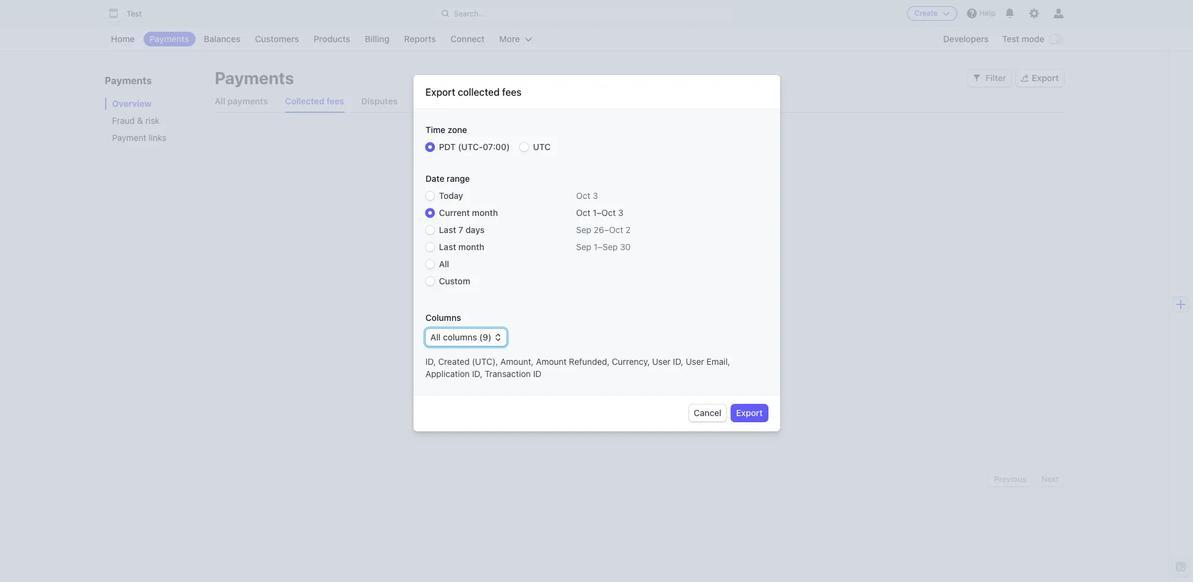 Task type: vqa. For each thing, say whether or not it's contained in the screenshot.


Task type: locate. For each thing, give the bounding box(es) containing it.
sep down the sep 26 – oct 2
[[576, 242, 591, 252]]

0 horizontal spatial export button
[[731, 405, 768, 422]]

1 horizontal spatial all
[[415, 96, 425, 106]]

month up days
[[472, 208, 498, 218]]

payments
[[149, 34, 189, 44], [215, 68, 294, 88], [105, 75, 152, 86]]

0 horizontal spatial 3
[[593, 191, 598, 201]]

fees right 'collected'
[[502, 87, 521, 98]]

last for last 7 days
[[439, 225, 456, 235]]

id, down the (utc),
[[472, 369, 482, 380]]

export button right cancel button
[[731, 405, 768, 422]]

id, left email,
[[673, 357, 683, 367]]

user left email,
[[686, 357, 704, 367]]

billing
[[365, 34, 389, 44]]

oct down oct 3
[[576, 208, 590, 218]]

payments right home
[[149, 34, 189, 44]]

risk
[[145, 115, 159, 126]]

2
[[626, 225, 631, 235]]

id,
[[425, 357, 436, 367], [673, 357, 683, 367], [472, 369, 482, 380]]

fees
[[502, 87, 521, 98], [327, 96, 344, 106]]

1 vertical spatial month
[[458, 242, 484, 252]]

export button down mode
[[1016, 70, 1064, 87]]

fraud & risk
[[112, 115, 159, 126]]

last month
[[439, 242, 484, 252]]

1 horizontal spatial user
[[686, 357, 704, 367]]

customers
[[255, 34, 299, 44]]

id, up application
[[425, 357, 436, 367]]

oct
[[576, 191, 590, 201], [576, 208, 590, 218], [601, 208, 616, 218], [609, 225, 623, 235]]

time zone
[[425, 125, 467, 135]]

user right currency,
[[652, 357, 671, 367]]

currency,
[[612, 357, 650, 367]]

developers link
[[937, 32, 995, 46]]

payment links link
[[105, 132, 203, 144]]

date
[[425, 174, 444, 184]]

30
[[620, 242, 631, 252]]

products link
[[308, 32, 356, 46]]

test
[[127, 9, 142, 18], [1002, 34, 1019, 44]]

oct left 2
[[609, 225, 623, 235]]

fraud
[[112, 115, 135, 126]]

sep left 30
[[602, 242, 618, 252]]

reports link
[[398, 32, 442, 46]]

1 vertical spatial –
[[604, 225, 609, 235]]

0 vertical spatial 1
[[593, 208, 597, 218]]

id, created (utc), amount, amount refunded, currency, user id, user email, application id, transaction id
[[425, 357, 730, 380]]

1 horizontal spatial export
[[736, 408, 763, 419]]

0 vertical spatial export
[[1032, 73, 1059, 83]]

0 vertical spatial export button
[[1016, 70, 1064, 87]]

3 up oct 1 – oct 3
[[593, 191, 598, 201]]

all inside all payments link
[[215, 96, 225, 106]]

test mode
[[1002, 34, 1044, 44]]

svg image
[[973, 75, 981, 82]]

tab list
[[215, 90, 1064, 113]]

0 vertical spatial –
[[597, 208, 601, 218]]

Search… search field
[[434, 6, 734, 21]]

columns
[[425, 313, 461, 323]]

1 horizontal spatial fees
[[502, 87, 521, 98]]

export
[[1032, 73, 1059, 83], [425, 87, 455, 98], [736, 408, 763, 419]]

days
[[466, 225, 485, 235]]

1 up 26
[[593, 208, 597, 218]]

export down mode
[[1032, 73, 1059, 83]]

all payments link
[[215, 90, 268, 112]]

1 vertical spatial 3
[[618, 208, 623, 218]]

2 vertical spatial –
[[598, 242, 602, 252]]

– up sep 1 – sep 30
[[604, 225, 609, 235]]

all up "custom" at the top left of the page
[[439, 259, 449, 270]]

test inside button
[[127, 9, 142, 18]]

0 horizontal spatial all
[[215, 96, 225, 106]]

1 vertical spatial test
[[1002, 34, 1019, 44]]

transaction
[[485, 369, 531, 380]]

sep for sep 1
[[576, 242, 591, 252]]

email,
[[707, 357, 730, 367]]

test for test mode
[[1002, 34, 1019, 44]]

last left 7
[[439, 225, 456, 235]]

products
[[314, 34, 350, 44]]

1 down 26
[[594, 242, 598, 252]]

last
[[439, 225, 456, 235], [439, 242, 456, 252]]

0 vertical spatial 3
[[593, 191, 598, 201]]

2 horizontal spatial id,
[[673, 357, 683, 367]]

fraud & risk link
[[105, 115, 203, 127]]

1 last from the top
[[439, 225, 456, 235]]

1 vertical spatial 1
[[594, 242, 598, 252]]

1 user from the left
[[652, 357, 671, 367]]

collected
[[458, 87, 500, 98]]

disputes link
[[361, 90, 398, 112]]

payments inside "link"
[[149, 34, 189, 44]]

today
[[439, 191, 463, 201]]

0 vertical spatial last
[[439, 225, 456, 235]]

payments
[[227, 96, 268, 106]]

all left payments
[[215, 96, 225, 106]]

test for test
[[127, 9, 142, 18]]

application
[[425, 369, 470, 380]]

collected
[[285, 96, 324, 106]]

– down 26
[[598, 242, 602, 252]]

all
[[215, 96, 225, 106], [415, 96, 425, 106], [439, 259, 449, 270]]

oct up the sep 26 – oct 2
[[601, 208, 616, 218]]

test up home
[[127, 9, 142, 18]]

1 vertical spatial last
[[439, 242, 456, 252]]

payments link
[[143, 32, 195, 46]]

export up time
[[425, 87, 455, 98]]

test button
[[105, 5, 154, 22]]

1 vertical spatial export button
[[731, 405, 768, 422]]

3 up the sep 26 – oct 2
[[618, 208, 623, 218]]

home
[[111, 34, 135, 44]]

all inside 'all transactions' link
[[415, 96, 425, 106]]

0 horizontal spatial user
[[652, 357, 671, 367]]

customers link
[[249, 32, 305, 46]]

custom
[[439, 276, 470, 287]]

0 horizontal spatial test
[[127, 9, 142, 18]]

reports
[[404, 34, 436, 44]]

1 horizontal spatial test
[[1002, 34, 1019, 44]]

user
[[652, 357, 671, 367], [686, 357, 704, 367]]

search…
[[454, 9, 485, 18]]

created
[[438, 357, 470, 367]]

all left transactions
[[415, 96, 425, 106]]

–
[[597, 208, 601, 218], [604, 225, 609, 235], [598, 242, 602, 252]]

2 vertical spatial export
[[736, 408, 763, 419]]

cancel
[[694, 408, 721, 419]]

test left mode
[[1002, 34, 1019, 44]]

2 user from the left
[[686, 357, 704, 367]]

export button
[[1016, 70, 1064, 87], [731, 405, 768, 422]]

0 vertical spatial test
[[127, 9, 142, 18]]

2 last from the top
[[439, 242, 456, 252]]

sep left 26
[[576, 225, 591, 235]]

payment links
[[112, 133, 166, 143]]

1
[[593, 208, 597, 218], [594, 242, 598, 252]]

balances
[[204, 34, 240, 44]]

month down days
[[458, 242, 484, 252]]

export right cancel
[[736, 408, 763, 419]]

0 horizontal spatial fees
[[327, 96, 344, 106]]

previous button
[[989, 472, 1032, 487]]

zone
[[448, 125, 467, 135]]

pdt (utc-07:00)
[[439, 142, 510, 152]]

mode
[[1022, 34, 1044, 44]]

date range
[[425, 174, 470, 184]]

0 vertical spatial month
[[472, 208, 498, 218]]

fees right collected
[[327, 96, 344, 106]]

1 horizontal spatial 3
[[618, 208, 623, 218]]

current
[[439, 208, 470, 218]]

– up 26
[[597, 208, 601, 218]]

0 horizontal spatial export
[[425, 87, 455, 98]]

more button
[[493, 32, 538, 46]]

last down last 7 days
[[439, 242, 456, 252]]

2 horizontal spatial all
[[439, 259, 449, 270]]

all for all payments
[[215, 96, 225, 106]]



Task type: describe. For each thing, give the bounding box(es) containing it.
(utc),
[[472, 357, 498, 367]]

range
[[447, 174, 470, 184]]

sep 26 – oct 2
[[576, 225, 631, 235]]

month for last month
[[458, 242, 484, 252]]

disputes
[[361, 96, 398, 106]]

tab list containing all payments
[[215, 90, 1064, 113]]

more
[[499, 34, 520, 44]]

all transactions link
[[415, 90, 479, 112]]

oct 1 – oct 3
[[576, 208, 623, 218]]

collected fees link
[[285, 90, 344, 112]]

payments up overview
[[105, 75, 152, 86]]

sep for sep 26
[[576, 225, 591, 235]]

all for all transactions
[[415, 96, 425, 106]]

payments up payments
[[215, 68, 294, 88]]

current month
[[439, 208, 498, 218]]

overview
[[112, 98, 152, 109]]

1 horizontal spatial id,
[[472, 369, 482, 380]]

help button
[[962, 4, 1000, 23]]

– for sep 30
[[598, 242, 602, 252]]

utc
[[533, 142, 551, 152]]

26
[[594, 225, 604, 235]]

filter button
[[968, 70, 1011, 87]]

(utc-
[[458, 142, 483, 152]]

1 for sep 1
[[594, 242, 598, 252]]

oct 3
[[576, 191, 598, 201]]

7
[[458, 225, 463, 235]]

developers
[[943, 34, 989, 44]]

last 7 days
[[439, 225, 485, 235]]

refunded,
[[569, 357, 610, 367]]

collected fees
[[285, 96, 344, 106]]

1 vertical spatial export
[[425, 87, 455, 98]]

– for oct 2
[[604, 225, 609, 235]]

all payments
[[215, 96, 268, 106]]

all transactions
[[415, 96, 479, 106]]

07:00)
[[483, 142, 510, 152]]

transactions
[[427, 96, 479, 106]]

create button
[[907, 6, 957, 21]]

sep 1 – sep 30
[[576, 242, 631, 252]]

&
[[137, 115, 143, 126]]

balances link
[[198, 32, 246, 46]]

connect link
[[444, 32, 491, 46]]

2 horizontal spatial export
[[1032, 73, 1059, 83]]

next button
[[1036, 472, 1064, 487]]

cancel button
[[689, 405, 726, 422]]

amount,
[[500, 357, 534, 367]]

1 horizontal spatial export button
[[1016, 70, 1064, 87]]

filter
[[986, 73, 1006, 83]]

previous
[[994, 475, 1027, 484]]

month for current month
[[472, 208, 498, 218]]

payment
[[112, 133, 146, 143]]

oct up oct 1 – oct 3
[[576, 191, 590, 201]]

id
[[533, 369, 541, 380]]

amount
[[536, 357, 567, 367]]

– for oct 3
[[597, 208, 601, 218]]

connect
[[450, 34, 485, 44]]

0 horizontal spatial id,
[[425, 357, 436, 367]]

1 for oct 1
[[593, 208, 597, 218]]

billing link
[[359, 32, 396, 46]]

export collected fees
[[425, 87, 521, 98]]

create
[[914, 9, 938, 18]]

last for last month
[[439, 242, 456, 252]]

overview link
[[105, 98, 203, 110]]

next
[[1041, 475, 1059, 484]]

time
[[425, 125, 445, 135]]

home link
[[105, 32, 141, 46]]

links
[[149, 133, 166, 143]]

pdt
[[439, 142, 456, 152]]

help
[[979, 9, 995, 18]]



